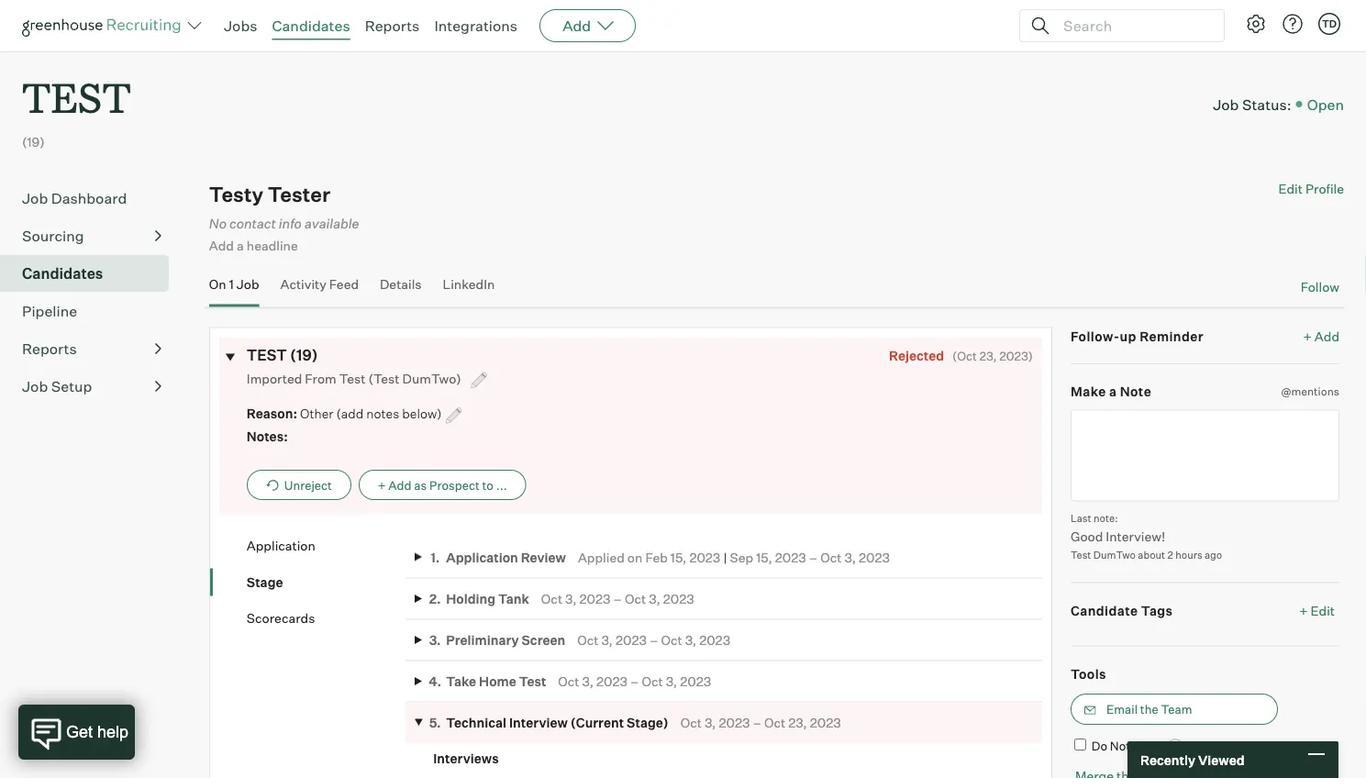 Task type: vqa. For each thing, say whether or not it's contained in the screenshot.
far,
no



Task type: describe. For each thing, give the bounding box(es) containing it.
1 horizontal spatial test
[[519, 673, 546, 689]]

job for job setup
[[22, 377, 48, 396]]

integrations
[[434, 17, 518, 35]]

not
[[1110, 739, 1131, 753]]

0 horizontal spatial candidates link
[[22, 263, 162, 285]]

headline
[[247, 238, 298, 254]]

job setup link
[[22, 376, 162, 398]]

candidate tags
[[1071, 602, 1173, 618]]

td
[[1322, 17, 1337, 30]]

reminder
[[1140, 328, 1204, 344]]

0 horizontal spatial test
[[339, 370, 366, 386]]

add inside + add as prospect to ... button
[[388, 478, 412, 492]]

test inside last note: good interview! test dumtwo               about 2 hours               ago
[[1071, 549, 1092, 561]]

tags
[[1142, 602, 1173, 618]]

recently viewed
[[1141, 752, 1245, 768]]

td button
[[1315, 9, 1345, 39]]

technical
[[446, 715, 507, 731]]

on 1 job
[[209, 276, 259, 292]]

note
[[1120, 383, 1152, 400]]

edit profile link
[[1279, 181, 1345, 197]]

testy
[[209, 182, 263, 207]]

0 vertical spatial reports link
[[365, 17, 420, 35]]

scorecards
[[247, 610, 315, 626]]

(oct
[[953, 348, 977, 363]]

1 horizontal spatial candidates
[[272, 17, 350, 35]]

...
[[496, 478, 507, 492]]

on
[[628, 549, 643, 565]]

+ edit
[[1300, 602, 1335, 618]]

home
[[479, 673, 517, 689]]

dumtwo
[[1094, 549, 1136, 561]]

add button
[[540, 9, 636, 42]]

application link
[[247, 537, 406, 555]]

pipeline link
[[22, 300, 162, 322]]

2.
[[429, 591, 441, 607]]

5.
[[429, 715, 441, 731]]

job dashboard link
[[22, 187, 162, 209]]

good
[[1071, 528, 1104, 544]]

feed
[[329, 276, 359, 292]]

0 horizontal spatial (19)
[[22, 134, 45, 150]]

info
[[279, 215, 302, 231]]

1 vertical spatial reports link
[[22, 338, 162, 360]]

notes
[[367, 406, 399, 422]]

23, inside rejected (oct 23, 2023)
[[980, 348, 997, 363]]

2 15, from the left
[[757, 549, 773, 565]]

a inside "testy tester no contact info available add a headline"
[[237, 238, 244, 254]]

sourcing
[[22, 227, 84, 245]]

prospect
[[429, 478, 480, 492]]

screen
[[522, 632, 566, 648]]

reason: other (add notes below)
[[247, 406, 442, 422]]

make a note
[[1071, 383, 1152, 400]]

details
[[380, 276, 422, 292]]

applied
[[578, 549, 625, 565]]

sourcing link
[[22, 225, 162, 247]]

+ add as prospect to ...
[[378, 478, 507, 492]]

recently
[[1141, 752, 1196, 768]]

test (19)
[[247, 346, 318, 364]]

linkedin link
[[443, 276, 495, 303]]

imported from test (test dumtwo)
[[247, 370, 464, 386]]

sep
[[730, 549, 754, 565]]

@mentions link
[[1282, 383, 1340, 400]]

rejected
[[889, 347, 945, 363]]

hours
[[1176, 549, 1203, 561]]

0 vertical spatial candidates link
[[272, 17, 350, 35]]

candidate
[[1071, 602, 1139, 618]]

add inside the add popup button
[[563, 17, 591, 35]]

+ for + edit
[[1300, 602, 1308, 618]]

+ add as prospect to ... button
[[359, 470, 527, 500]]

about
[[1138, 549, 1166, 561]]

0 horizontal spatial application
[[247, 538, 316, 554]]

0 horizontal spatial 23,
[[789, 715, 807, 731]]

jobs
[[224, 17, 257, 35]]

3. preliminary screen oct 3, 2023 – oct 3, 2023
[[429, 632, 731, 648]]

integrations link
[[434, 17, 518, 35]]

4.
[[429, 673, 442, 689]]

email inside button
[[1107, 702, 1138, 717]]

notes:
[[247, 428, 288, 445]]

holding
[[446, 591, 496, 607]]

on
[[209, 276, 226, 292]]

tank
[[498, 591, 530, 607]]

(current
[[571, 715, 624, 731]]

setup
[[51, 377, 92, 396]]

do not email
[[1092, 739, 1165, 753]]

2. holding tank oct 3, 2023 – oct 3, 2023
[[429, 591, 695, 607]]

unreject
[[284, 478, 332, 492]]

tester
[[268, 182, 331, 207]]

dashboard
[[51, 189, 127, 208]]

1 horizontal spatial application
[[446, 549, 518, 565]]

1 vertical spatial (19)
[[290, 346, 318, 364]]

5. technical interview (current stage)
[[429, 715, 669, 731]]

3.
[[429, 632, 441, 648]]

note:
[[1094, 512, 1118, 524]]

job for job status:
[[1214, 95, 1239, 113]]

follow-
[[1071, 328, 1120, 344]]

1 vertical spatial email
[[1133, 739, 1165, 753]]

4. take home test oct 3, 2023 – oct 3, 2023
[[429, 673, 711, 689]]

stage
[[247, 574, 283, 590]]

2023)
[[1000, 348, 1033, 363]]

up
[[1120, 328, 1137, 344]]

1.
[[431, 549, 440, 565]]



Task type: locate. For each thing, give the bounding box(es) containing it.
below)
[[402, 406, 442, 422]]

1 horizontal spatial test
[[247, 346, 287, 364]]

test right the home
[[519, 673, 546, 689]]

0 horizontal spatial a
[[237, 238, 244, 254]]

feb
[[646, 549, 668, 565]]

last
[[1071, 512, 1092, 524]]

test down greenhouse recruiting image
[[22, 70, 131, 124]]

stage)
[[627, 715, 669, 731]]

jobs link
[[224, 17, 257, 35]]

tools
[[1071, 666, 1107, 682]]

(19)
[[22, 134, 45, 150], [290, 346, 318, 364]]

make
[[1071, 383, 1107, 400]]

@mentions
[[1282, 384, 1340, 398]]

from
[[305, 370, 337, 386]]

details link
[[380, 276, 422, 303]]

(19) up from
[[290, 346, 318, 364]]

Search text field
[[1059, 12, 1208, 39]]

reports left integrations link
[[365, 17, 420, 35]]

candidates down sourcing
[[22, 265, 103, 283]]

configure image
[[1246, 13, 1268, 35]]

0 vertical spatial reports
[[365, 17, 420, 35]]

1 vertical spatial a
[[1110, 383, 1117, 400]]

–
[[809, 549, 818, 565], [614, 591, 622, 607], [650, 632, 658, 648], [631, 673, 639, 689], [753, 715, 762, 731]]

dumtwo)
[[402, 370, 461, 386]]

2 vertical spatial +
[[1300, 602, 1308, 618]]

follow link
[[1301, 278, 1340, 296]]

(19) down test link
[[22, 134, 45, 150]]

(test
[[368, 370, 400, 386]]

interviews
[[433, 751, 499, 767]]

profile
[[1306, 181, 1345, 197]]

1 horizontal spatial 15,
[[757, 549, 773, 565]]

1 horizontal spatial edit
[[1311, 602, 1335, 618]]

email the team button
[[1071, 694, 1279, 725]]

0 vertical spatial (19)
[[22, 134, 45, 150]]

job for job dashboard
[[22, 189, 48, 208]]

interview
[[509, 715, 568, 731]]

1 vertical spatial candidates link
[[22, 263, 162, 285]]

greenhouse recruiting image
[[22, 15, 187, 37]]

no
[[209, 215, 227, 231]]

activity feed
[[280, 276, 359, 292]]

candidates link down sourcing link
[[22, 263, 162, 285]]

the
[[1141, 702, 1159, 717]]

reports link left integrations link
[[365, 17, 420, 35]]

test for test
[[22, 70, 131, 124]]

a
[[237, 238, 244, 254], [1110, 383, 1117, 400]]

oct 3, 2023 – oct 23, 2023
[[681, 715, 841, 731]]

linkedin
[[443, 276, 495, 292]]

job up sourcing
[[22, 189, 48, 208]]

as
[[414, 478, 427, 492]]

1 vertical spatial candidates
[[22, 265, 103, 283]]

2 horizontal spatial test
[[1071, 549, 1092, 561]]

other
[[300, 406, 334, 422]]

1 vertical spatial 23,
[[789, 715, 807, 731]]

0 vertical spatial test
[[22, 70, 131, 124]]

+ add link
[[1304, 327, 1340, 345]]

1 horizontal spatial 23,
[[980, 348, 997, 363]]

0 horizontal spatial reports
[[22, 340, 77, 358]]

0 vertical spatial test
[[339, 370, 366, 386]]

email right not
[[1133, 739, 1165, 753]]

0 horizontal spatial edit
[[1279, 181, 1303, 197]]

0 horizontal spatial test
[[22, 70, 131, 124]]

0 horizontal spatial candidates
[[22, 265, 103, 283]]

1 15, from the left
[[671, 549, 687, 565]]

Do Not Email checkbox
[[1075, 739, 1087, 751]]

job status:
[[1214, 95, 1292, 113]]

viewed
[[1199, 752, 1245, 768]]

td button
[[1319, 13, 1341, 35]]

test left (test
[[339, 370, 366, 386]]

1 vertical spatial edit
[[1311, 602, 1335, 618]]

test down good
[[1071, 549, 1092, 561]]

follow
[[1301, 279, 1340, 295]]

reports link down pipeline link
[[22, 338, 162, 360]]

testy tester no contact info available add a headline
[[209, 182, 359, 254]]

15, right 'sep'
[[757, 549, 773, 565]]

application
[[247, 538, 316, 554], [446, 549, 518, 565]]

+ add
[[1304, 328, 1340, 344]]

application up "holding"
[[446, 549, 518, 565]]

add inside + add link
[[1315, 328, 1340, 344]]

None text field
[[1071, 410, 1340, 501]]

edit
[[1279, 181, 1303, 197], [1311, 602, 1335, 618]]

2 vertical spatial test
[[519, 673, 546, 689]]

email left the
[[1107, 702, 1138, 717]]

edit inside + edit link
[[1311, 602, 1335, 618]]

0 vertical spatial email
[[1107, 702, 1138, 717]]

contact
[[230, 215, 276, 231]]

preliminary
[[446, 632, 519, 648]]

1 horizontal spatial reports link
[[365, 17, 420, 35]]

+ inside button
[[378, 478, 386, 492]]

job left setup
[[22, 377, 48, 396]]

test
[[22, 70, 131, 124], [247, 346, 287, 364]]

(add
[[336, 406, 364, 422]]

test for test (19)
[[247, 346, 287, 364]]

email
[[1107, 702, 1138, 717], [1133, 739, 1165, 753]]

a down 'contact'
[[237, 238, 244, 254]]

candidates right jobs link
[[272, 17, 350, 35]]

reason:
[[247, 406, 297, 422]]

+ edit link
[[1295, 598, 1340, 623]]

0 horizontal spatial reports link
[[22, 338, 162, 360]]

job dashboard
[[22, 189, 127, 208]]

0 vertical spatial 23,
[[980, 348, 997, 363]]

1. application review applied on  feb 15, 2023 | sep 15, 2023 – oct 3, 2023
[[431, 549, 890, 565]]

add inside "testy tester no contact info available add a headline"
[[209, 238, 234, 254]]

0 vertical spatial +
[[1304, 328, 1312, 344]]

stage link
[[247, 573, 406, 591]]

1 horizontal spatial reports
[[365, 17, 420, 35]]

1 vertical spatial reports
[[22, 340, 77, 358]]

1 vertical spatial +
[[378, 478, 386, 492]]

a left note in the right of the page
[[1110, 383, 1117, 400]]

to
[[482, 478, 494, 492]]

job right 1
[[237, 276, 259, 292]]

0 vertical spatial edit
[[1279, 181, 1303, 197]]

3,
[[845, 549, 856, 565], [565, 591, 577, 607], [649, 591, 661, 607], [602, 632, 613, 648], [685, 632, 697, 648], [582, 673, 594, 689], [666, 673, 678, 689], [705, 715, 716, 731]]

status:
[[1243, 95, 1292, 113]]

test up imported
[[247, 346, 287, 364]]

email the team
[[1107, 702, 1193, 717]]

team
[[1161, 702, 1193, 717]]

15, right the feb
[[671, 549, 687, 565]]

0 vertical spatial candidates
[[272, 17, 350, 35]]

oct
[[821, 549, 842, 565], [541, 591, 563, 607], [625, 591, 646, 607], [578, 632, 599, 648], [661, 632, 683, 648], [558, 673, 580, 689], [642, 673, 663, 689], [681, 715, 702, 731], [765, 715, 786, 731]]

activity feed link
[[280, 276, 359, 303]]

do
[[1092, 739, 1108, 753]]

job setup
[[22, 377, 92, 396]]

test
[[339, 370, 366, 386], [1071, 549, 1092, 561], [519, 673, 546, 689]]

application up stage
[[247, 538, 316, 554]]

0 horizontal spatial 15,
[[671, 549, 687, 565]]

1
[[229, 276, 234, 292]]

scorecards link
[[247, 609, 406, 627]]

reports link
[[365, 17, 420, 35], [22, 338, 162, 360]]

on 1 job link
[[209, 276, 259, 303]]

edit profile
[[1279, 181, 1345, 197]]

2023
[[690, 549, 721, 565], [775, 549, 807, 565], [859, 549, 890, 565], [580, 591, 611, 607], [663, 591, 695, 607], [616, 632, 647, 648], [700, 632, 731, 648], [597, 673, 628, 689], [680, 673, 711, 689], [719, 715, 750, 731], [810, 715, 841, 731]]

+ for + add as prospect to ...
[[378, 478, 386, 492]]

add
[[563, 17, 591, 35], [209, 238, 234, 254], [1315, 328, 1340, 344], [388, 478, 412, 492]]

1 horizontal spatial candidates link
[[272, 17, 350, 35]]

+ for + add
[[1304, 328, 1312, 344]]

1 vertical spatial test
[[1071, 549, 1092, 561]]

follow-up reminder
[[1071, 328, 1204, 344]]

reports down pipeline
[[22, 340, 77, 358]]

1 horizontal spatial a
[[1110, 383, 1117, 400]]

imported
[[247, 370, 302, 386]]

1 horizontal spatial (19)
[[290, 346, 318, 364]]

job left the status:
[[1214, 95, 1239, 113]]

0 vertical spatial a
[[237, 238, 244, 254]]

1 vertical spatial test
[[247, 346, 287, 364]]

ago
[[1205, 549, 1223, 561]]

candidates link right jobs link
[[272, 17, 350, 35]]



